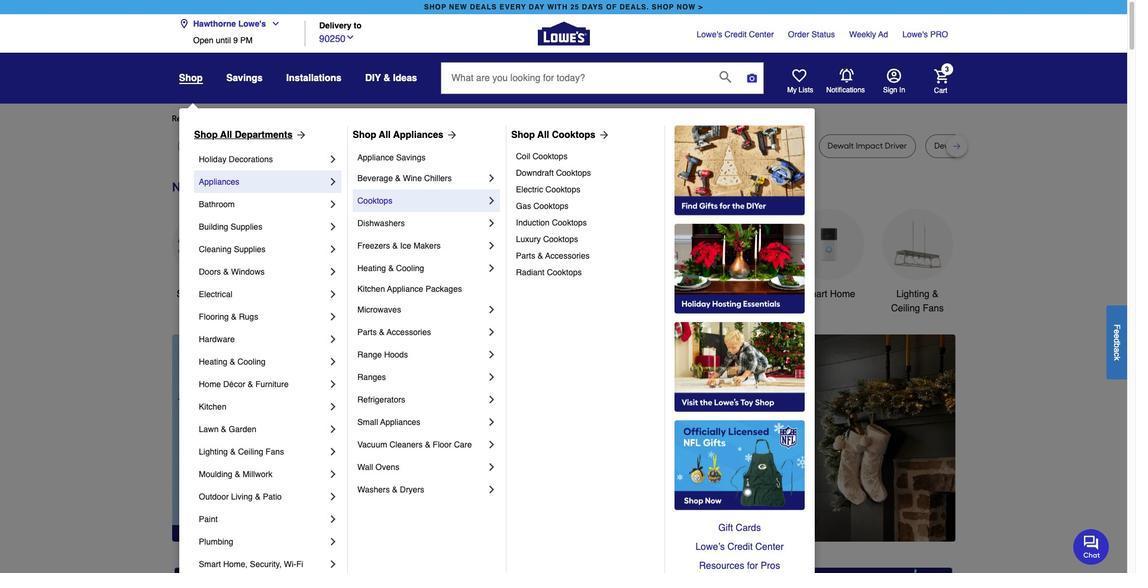 Task type: describe. For each thing, give the bounding box(es) containing it.
2 bit from the left
[[421, 141, 430, 151]]

you for recommended searches for you
[[280, 114, 294, 124]]

furniture
[[256, 379, 289, 389]]

shop these last-minute gifts. $99 or less. quantities are limited and won't last. image
[[172, 334, 363, 542]]

chevron right image for hardware
[[327, 333, 339, 345]]

makers
[[414, 241, 441, 250]]

decorations for christmas
[[449, 303, 499, 314]]

plumbing
[[199, 537, 233, 546]]

lowe's inside "button"
[[238, 19, 266, 28]]

my lists link
[[788, 69, 814, 95]]

hawthorne lowe's
[[193, 19, 266, 28]]

drill bit set
[[562, 141, 602, 151]]

refrigerators
[[358, 395, 405, 404]]

shop all appliances link
[[353, 128, 458, 142]]

chevron right image for freezers & ice makers
[[486, 240, 498, 252]]

ranges
[[358, 372, 386, 382]]

lowe's credit center
[[697, 30, 774, 39]]

outdoor for outdoor tools & equipment
[[618, 289, 652, 300]]

set for drill bit set
[[589, 141, 602, 151]]

freezers & ice makers link
[[358, 234, 486, 257]]

shop all departments
[[194, 130, 293, 140]]

kitchen for kitchen appliance packages
[[358, 284, 385, 294]]

shop all deals link
[[172, 209, 243, 301]]

chevron right image for beverage & wine chillers
[[486, 172, 498, 184]]

chevron right image for appliances
[[327, 176, 339, 188]]

new deals every day during 25 days of deals image
[[172, 177, 956, 197]]

c
[[1113, 352, 1122, 356]]

to
[[354, 21, 362, 30]]

chevron right image for bathroom
[[327, 198, 339, 210]]

1 horizontal spatial bathroom link
[[705, 209, 776, 301]]

2 drill from the left
[[562, 141, 576, 151]]

chevron right image for flooring & rugs
[[327, 311, 339, 323]]

1 horizontal spatial parts & accessories link
[[516, 247, 656, 264]]

for inside "link"
[[747, 561, 758, 571]]

drill for dewalt drill
[[708, 141, 722, 151]]

beverage & wine chillers link
[[358, 167, 486, 189]]

shop all departments link
[[194, 128, 307, 142]]

0 vertical spatial appliance
[[358, 153, 394, 162]]

lists
[[799, 86, 814, 94]]

0 horizontal spatial lighting & ceiling fans link
[[199, 440, 327, 463]]

b
[[1113, 343, 1122, 348]]

cooktops for radiant cooktops
[[547, 268, 582, 277]]

location image
[[179, 19, 189, 28]]

hoods
[[384, 350, 408, 359]]

washers & dryers
[[358, 485, 424, 494]]

impact driver bit
[[472, 141, 535, 151]]

center for lowe's credit center
[[749, 30, 774, 39]]

pm
[[240, 36, 253, 45]]

range hoods
[[358, 350, 408, 359]]

1 horizontal spatial lighting & ceiling fans link
[[882, 209, 953, 315]]

1 horizontal spatial heating & cooling
[[358, 263, 424, 273]]

chevron right image for small appliances
[[486, 416, 498, 428]]

1 vertical spatial appliances
[[199, 177, 239, 186]]

delivery
[[319, 21, 352, 30]]

all for appliances
[[379, 130, 391, 140]]

3 set from the left
[[991, 141, 1003, 151]]

k
[[1113, 356, 1122, 360]]

living
[[231, 492, 253, 501]]

cleaners
[[390, 440, 423, 449]]

moulding & millwork link
[[199, 463, 327, 485]]

home décor & furniture link
[[199, 373, 327, 395]]

new
[[449, 3, 468, 11]]

lowe's
[[696, 542, 725, 552]]

ranges link
[[358, 366, 486, 388]]

chevron right image for kitchen
[[327, 401, 339, 413]]

lawn & garden link
[[199, 418, 327, 440]]

0 vertical spatial bathroom
[[199, 199, 235, 209]]

small appliances
[[358, 417, 421, 427]]

beverage & wine chillers
[[358, 173, 452, 183]]

cleaning supplies
[[199, 244, 266, 254]]

chevron right image for dishwashers
[[486, 217, 498, 229]]

kitchen appliance packages link
[[358, 279, 498, 298]]

parts & accessories for right the parts & accessories link
[[516, 251, 590, 260]]

scroll to item #4 element
[[694, 519, 725, 526]]

dewalt tool
[[240, 141, 284, 151]]

diy & ideas button
[[365, 67, 417, 89]]

25
[[571, 3, 580, 11]]

camera image
[[746, 72, 758, 84]]

lowe's home improvement account image
[[887, 69, 901, 83]]

resources for pros
[[699, 561, 780, 571]]

1 e from the top
[[1113, 329, 1122, 334]]

chevron right image for heating & cooling
[[486, 262, 498, 274]]

chevron down image inside hawthorne lowe's "button"
[[266, 19, 280, 28]]

>
[[699, 3, 703, 11]]

shop for shop all cooktops
[[511, 130, 535, 140]]

cooktops for gas cooktops
[[534, 201, 569, 211]]

set for dewalt bit set
[[432, 141, 445, 151]]

lighting inside lighting & ceiling fans
[[897, 289, 930, 300]]

0 vertical spatial fans
[[923, 303, 944, 314]]

flooring & rugs link
[[199, 305, 327, 328]]

scroll to item #3 image
[[665, 520, 694, 525]]

doors
[[199, 267, 221, 276]]

radiant
[[516, 268, 545, 277]]

cooktops down beverage
[[358, 196, 393, 205]]

refrigerators link
[[358, 388, 486, 411]]

gas cooktops link
[[516, 198, 656, 214]]

luxury cooktops
[[516, 234, 578, 244]]

get up to 2 free select tools or batteries when you buy 1 with select purchases. image
[[174, 568, 421, 573]]

0 horizontal spatial savings
[[226, 73, 263, 83]]

supplies for building supplies
[[231, 222, 262, 231]]

smart home, security, wi-fi
[[199, 559, 303, 569]]

day
[[529, 3, 545, 11]]

dewalt drill bit
[[311, 141, 365, 151]]

you for more suggestions for you
[[385, 114, 399, 124]]

3 driver from the left
[[885, 141, 907, 151]]

parts & accessories for bottom the parts & accessories link
[[358, 327, 431, 337]]

weekly ad link
[[850, 28, 889, 40]]

smart home, security, wi-fi link
[[199, 553, 327, 573]]

0 horizontal spatial lighting & ceiling fans
[[199, 447, 284, 456]]

Search Query text field
[[442, 63, 710, 94]]

driver for impact driver bit
[[501, 141, 523, 151]]

christmas decorations
[[449, 289, 499, 314]]

all for cooktops
[[538, 130, 550, 140]]

weekly ad
[[850, 30, 889, 39]]

1 tools from the left
[[374, 289, 396, 300]]

90250
[[319, 33, 346, 44]]

ceiling inside lighting & ceiling fans
[[892, 303, 920, 314]]

0 vertical spatial accessories
[[545, 251, 590, 260]]

2 shop from the left
[[652, 3, 674, 11]]

millwork
[[243, 469, 273, 479]]

home décor & furniture
[[199, 379, 289, 389]]

chevron right image for building supplies
[[327, 221, 339, 233]]

heating for the topmost heating & cooling link
[[358, 263, 386, 273]]

washers & dryers link
[[358, 478, 486, 501]]

cooling for left heating & cooling link
[[238, 357, 266, 366]]

shop new deals every day with 25 days of deals. shop now > link
[[422, 0, 706, 14]]

chevron right image for home décor & furniture
[[327, 378, 339, 390]]

paint link
[[199, 508, 327, 530]]

now
[[677, 3, 696, 11]]

chevron right image for lighting & ceiling fans
[[327, 446, 339, 458]]

hawthorne
[[193, 19, 236, 28]]

chevron right image for smart home, security, wi-fi
[[327, 558, 339, 570]]

chillers
[[424, 173, 452, 183]]

shop for shop all appliances
[[353, 130, 376, 140]]

arrow right image
[[444, 129, 458, 141]]

radiant cooktops
[[516, 268, 582, 277]]

every
[[500, 3, 526, 11]]

up to 30 percent off select grills and accessories. image
[[706, 568, 953, 573]]

electrical
[[199, 289, 233, 299]]

searches
[[231, 114, 265, 124]]

installations
[[286, 73, 342, 83]]

chevron right image for vacuum cleaners & floor care
[[486, 439, 498, 450]]

christmas decorations link
[[438, 209, 509, 315]]

cooktops up drill bit set
[[552, 130, 596, 140]]

lowe's for lowe's pro
[[903, 30, 928, 39]]

chevron right image for range hoods
[[486, 349, 498, 361]]

vacuum cleaners & floor care
[[358, 440, 472, 449]]

shop button
[[179, 72, 203, 84]]

shop for shop all deals
[[177, 289, 199, 300]]

impact driver
[[749, 141, 801, 151]]

3 impact from the left
[[856, 141, 883, 151]]

lawn & garden
[[199, 424, 256, 434]]

tools link
[[350, 209, 421, 301]]

1 vertical spatial parts & accessories link
[[358, 321, 486, 343]]

cooling for the topmost heating & cooling link
[[396, 263, 424, 273]]

& inside outdoor tools & equipment
[[679, 289, 685, 300]]

with
[[547, 3, 568, 11]]

bit for dewalt drill bit
[[356, 141, 365, 151]]

electrical link
[[199, 283, 327, 305]]

chevron right image for outdoor living & patio
[[327, 491, 339, 503]]

1 vertical spatial bathroom
[[720, 289, 761, 300]]

appliances link
[[199, 170, 327, 193]]

holiday decorations link
[[199, 148, 327, 170]]

0 vertical spatial heating & cooling link
[[358, 257, 486, 279]]



Task type: vqa. For each thing, say whether or not it's contained in the screenshot.
the e
yes



Task type: locate. For each thing, give the bounding box(es) containing it.
chevron right image for heating & cooling
[[327, 356, 339, 368]]

delivery to
[[319, 21, 362, 30]]

drill for dewalt drill bit
[[340, 141, 354, 151]]

center inside lowe's credit center link
[[756, 542, 784, 552]]

lighting
[[897, 289, 930, 300], [199, 447, 228, 456]]

chevron right image for refrigerators
[[486, 394, 498, 405]]

chevron right image for moulding & millwork
[[327, 468, 339, 480]]

center for lowe's credit center
[[756, 542, 784, 552]]

0 vertical spatial appliances
[[393, 130, 444, 140]]

1 horizontal spatial home
[[830, 289, 856, 300]]

1 horizontal spatial lighting & ceiling fans
[[892, 289, 944, 314]]

decorations down christmas
[[449, 303, 499, 314]]

ice
[[400, 241, 411, 250]]

1 horizontal spatial cooling
[[396, 263, 424, 273]]

shop all cooktops
[[511, 130, 596, 140]]

1 horizontal spatial driver
[[778, 141, 801, 151]]

kitchen inside "kitchen" link
[[199, 402, 227, 411]]

smart for smart home, security, wi-fi
[[199, 559, 221, 569]]

0 horizontal spatial arrow right image
[[293, 129, 307, 141]]

1 horizontal spatial bathroom
[[720, 289, 761, 300]]

up to 35 percent off select small appliances. image
[[440, 568, 687, 573]]

gas
[[516, 201, 531, 211]]

0 horizontal spatial fans
[[266, 447, 284, 456]]

1 you from the left
[[280, 114, 294, 124]]

shop inside "link"
[[177, 289, 199, 300]]

None search field
[[441, 62, 764, 105]]

arrow left image
[[392, 438, 404, 450]]

cooling up kitchen appliance packages
[[396, 263, 424, 273]]

decorations down dewalt tool
[[229, 155, 273, 164]]

0 horizontal spatial cooling
[[238, 357, 266, 366]]

1 horizontal spatial impact
[[749, 141, 776, 151]]

you left more
[[280, 114, 294, 124]]

diy
[[365, 73, 381, 83]]

1 vertical spatial lighting & ceiling fans link
[[199, 440, 327, 463]]

smart home
[[802, 289, 856, 300]]

chevron right image down christmas decorations
[[486, 349, 498, 361]]

officially licensed n f l gifts. shop now. image
[[675, 420, 805, 510]]

set
[[432, 141, 445, 151], [589, 141, 602, 151], [991, 141, 1003, 151]]

1 shop from the left
[[194, 130, 218, 140]]

shop all deals
[[177, 289, 238, 300]]

all for departments
[[220, 130, 232, 140]]

heating & cooling up décor
[[199, 357, 266, 366]]

resources
[[699, 561, 745, 571]]

all for deals
[[201, 289, 211, 300]]

ad
[[879, 30, 889, 39]]

you
[[280, 114, 294, 124], [385, 114, 399, 124]]

appliances up arrow left icon
[[380, 417, 421, 427]]

appliances down holiday
[[199, 177, 239, 186]]

cooktops down the downdraft cooktops
[[546, 185, 581, 194]]

cooktops for electric cooktops
[[546, 185, 581, 194]]

chevron right image for cleaning supplies
[[327, 243, 339, 255]]

parts & accessories up 'hoods'
[[358, 327, 431, 337]]

1 vertical spatial appliance
[[387, 284, 423, 294]]

0 horizontal spatial for
[[267, 114, 278, 124]]

1 dewalt from the left
[[187, 141, 213, 151]]

decorations for holiday
[[229, 155, 273, 164]]

1 vertical spatial fans
[[266, 447, 284, 456]]

0 vertical spatial home
[[830, 289, 856, 300]]

1 vertical spatial center
[[756, 542, 784, 552]]

2 impact from the left
[[749, 141, 776, 151]]

chevron right image
[[327, 243, 339, 255], [327, 266, 339, 278], [486, 304, 498, 316], [486, 349, 498, 361], [327, 356, 339, 368], [327, 446, 339, 458], [327, 491, 339, 503]]

a
[[1113, 348, 1122, 352]]

heating down freezers
[[358, 263, 386, 273]]

heating & cooling link up furniture
[[199, 350, 327, 373]]

outdoor tools & equipment
[[618, 289, 685, 314]]

heating
[[358, 263, 386, 273], [199, 357, 227, 366]]

chevron right image for ranges
[[486, 371, 498, 383]]

parts & accessories link up 'hoods'
[[358, 321, 486, 343]]

bit
[[356, 141, 365, 151], [421, 141, 430, 151], [525, 141, 535, 151], [578, 141, 587, 151], [979, 141, 989, 151]]

1 vertical spatial lighting & ceiling fans
[[199, 447, 284, 456]]

1 horizontal spatial for
[[372, 114, 383, 124]]

e up d
[[1113, 329, 1122, 334]]

impact for impact driver
[[749, 141, 776, 151]]

shop down more suggestions for you link
[[353, 130, 376, 140]]

dewalt for dewalt
[[187, 141, 213, 151]]

0 vertical spatial parts & accessories link
[[516, 247, 656, 264]]

2 horizontal spatial set
[[991, 141, 1003, 151]]

1 horizontal spatial smart
[[802, 289, 828, 300]]

all up coil cooktops
[[538, 130, 550, 140]]

2 set from the left
[[589, 141, 602, 151]]

0 horizontal spatial shop
[[194, 130, 218, 140]]

3 bit from the left
[[525, 141, 535, 151]]

0 horizontal spatial decorations
[[229, 155, 273, 164]]

5 dewalt from the left
[[680, 141, 706, 151]]

0 horizontal spatial driver
[[501, 141, 523, 151]]

wall
[[358, 462, 373, 472]]

center inside the 'lowe's credit center' link
[[749, 30, 774, 39]]

shop left electrical
[[177, 289, 199, 300]]

4 drill from the left
[[963, 141, 977, 151]]

for up departments
[[267, 114, 278, 124]]

building supplies
[[199, 222, 262, 231]]

you up shop all appliances
[[385, 114, 399, 124]]

chevron right image for parts & accessories
[[486, 326, 498, 338]]

2 horizontal spatial arrow right image
[[934, 438, 946, 450]]

cooktops for luxury cooktops
[[543, 234, 578, 244]]

wall ovens
[[358, 462, 400, 472]]

dewalt for dewalt drill bit
[[311, 141, 338, 151]]

credit inside the 'lowe's credit center' link
[[725, 30, 747, 39]]

supplies for cleaning supplies
[[234, 244, 266, 254]]

kitchen up microwaves
[[358, 284, 385, 294]]

hawthorne lowe's button
[[179, 12, 285, 36]]

0 horizontal spatial accessories
[[387, 327, 431, 337]]

accessories down microwaves link
[[387, 327, 431, 337]]

cooling up home décor & furniture
[[238, 357, 266, 366]]

outdoor for outdoor living & patio
[[199, 492, 229, 501]]

lowe's for lowe's credit center
[[697, 30, 723, 39]]

0 horizontal spatial chevron down image
[[266, 19, 280, 28]]

ideas
[[393, 73, 417, 83]]

1 bit from the left
[[356, 141, 365, 151]]

kitchen inside kitchen appliance packages link
[[358, 284, 385, 294]]

lowe's credit center link
[[697, 28, 774, 40]]

parts down luxury
[[516, 251, 536, 260]]

lowe's
[[238, 19, 266, 28], [697, 30, 723, 39], [903, 30, 928, 39]]

credit inside lowe's credit center link
[[728, 542, 753, 552]]

impact for impact driver bit
[[472, 141, 499, 151]]

sign in button
[[883, 69, 906, 95]]

for up shop all appliances
[[372, 114, 383, 124]]

deals
[[214, 289, 238, 300]]

parts & accessories up radiant cooktops
[[516, 251, 590, 260]]

kitchen for kitchen
[[199, 402, 227, 411]]

for left pros
[[747, 561, 758, 571]]

0 horizontal spatial parts & accessories link
[[358, 321, 486, 343]]

lighting & ceiling fans
[[892, 289, 944, 314], [199, 447, 284, 456]]

kitchen up lawn at the bottom
[[199, 402, 227, 411]]

1 set from the left
[[432, 141, 445, 151]]

holiday hosting essentials. image
[[675, 224, 805, 314]]

0 horizontal spatial lighting
[[199, 447, 228, 456]]

lowe's home improvement notification center image
[[840, 69, 854, 83]]

arrow right image
[[293, 129, 307, 141], [596, 129, 610, 141], [934, 438, 946, 450]]

1 vertical spatial savings
[[396, 153, 426, 162]]

0 vertical spatial kitchen
[[358, 284, 385, 294]]

lowe's up the pm on the left top of page
[[238, 19, 266, 28]]

arrow right image for shop all departments
[[293, 129, 307, 141]]

heating down hardware
[[199, 357, 227, 366]]

driver down my
[[778, 141, 801, 151]]

resources for pros link
[[675, 556, 805, 573]]

1 vertical spatial heating & cooling link
[[199, 350, 327, 373]]

lawn
[[199, 424, 219, 434]]

e up "b"
[[1113, 334, 1122, 338]]

1 vertical spatial heating
[[199, 357, 227, 366]]

parts up range
[[358, 327, 377, 337]]

all down recommended searches for you at the top of the page
[[220, 130, 232, 140]]

drill for dewalt drill bit set
[[963, 141, 977, 151]]

75 percent off all artificial christmas trees, holiday lights and more. image
[[382, 334, 956, 542]]

all left deals
[[201, 289, 211, 300]]

chat invite button image
[[1074, 528, 1110, 564]]

1 horizontal spatial shop
[[353, 130, 376, 140]]

chevron right image for microwaves
[[486, 304, 498, 316]]

lowe's credit center link
[[675, 537, 805, 556]]

credit up search image on the right top of page
[[725, 30, 747, 39]]

bit for dewalt drill bit set
[[979, 141, 989, 151]]

christmas
[[453, 289, 495, 300]]

0 horizontal spatial ceiling
[[238, 447, 263, 456]]

4 bit from the left
[[578, 141, 587, 151]]

chevron right image for washers & dryers
[[486, 484, 498, 495]]

shop left new at top left
[[424, 3, 447, 11]]

chevron right image for wall ovens
[[486, 461, 498, 473]]

0 vertical spatial parts
[[516, 251, 536, 260]]

credit up resources for pros "link"
[[728, 542, 753, 552]]

appliances
[[393, 130, 444, 140], [199, 177, 239, 186], [380, 417, 421, 427]]

wi-
[[284, 559, 296, 569]]

0 vertical spatial shop
[[179, 73, 203, 83]]

recommended searches for you
[[172, 114, 294, 124]]

cooktops right radiant
[[547, 268, 582, 277]]

chevron right image for electrical
[[327, 288, 339, 300]]

holiday
[[199, 155, 227, 164]]

arrow right image inside shop all departments 'link'
[[293, 129, 307, 141]]

1 horizontal spatial outdoor
[[618, 289, 652, 300]]

cooktops for downdraft cooktops
[[556, 168, 591, 178]]

chevron right image for lawn & garden
[[327, 423, 339, 435]]

1 vertical spatial credit
[[728, 542, 753, 552]]

more
[[303, 114, 322, 124]]

1 horizontal spatial lowe's
[[697, 30, 723, 39]]

0 horizontal spatial home
[[199, 379, 221, 389]]

shop for shop
[[179, 73, 203, 83]]

1 impact from the left
[[472, 141, 499, 151]]

chevron right image for doors & windows
[[327, 266, 339, 278]]

deals.
[[620, 3, 649, 11]]

center left order
[[749, 30, 774, 39]]

supplies up cleaning supplies
[[231, 222, 262, 231]]

smart home link
[[794, 209, 865, 301]]

lowe's home improvement cart image
[[934, 69, 949, 83]]

status
[[812, 30, 835, 39]]

find gifts for the diyer. image
[[675, 125, 805, 215]]

outdoor inside outdoor tools & equipment
[[618, 289, 652, 300]]

my
[[788, 86, 797, 94]]

for for suggestions
[[372, 114, 383, 124]]

cooktops up the downdraft cooktops
[[533, 152, 568, 161]]

0 horizontal spatial parts
[[358, 327, 377, 337]]

wall ovens link
[[358, 456, 486, 478]]

2 horizontal spatial shop
[[511, 130, 535, 140]]

chevron right image for paint
[[327, 513, 339, 525]]

heating for left heating & cooling link
[[199, 357, 227, 366]]

1 horizontal spatial tools
[[654, 289, 676, 300]]

dewalt for dewalt tool
[[240, 141, 267, 151]]

visit the lowe's toy shop. image
[[675, 322, 805, 412]]

0 vertical spatial supplies
[[231, 222, 262, 231]]

1 vertical spatial kitchen
[[199, 402, 227, 411]]

shop up coil
[[511, 130, 535, 140]]

1 vertical spatial parts & accessories
[[358, 327, 431, 337]]

order status link
[[788, 28, 835, 40]]

chevron right image left range
[[327, 356, 339, 368]]

arrow right image for shop all cooktops
[[596, 129, 610, 141]]

lowe's left the pro
[[903, 30, 928, 39]]

appliance savings
[[358, 153, 426, 162]]

1 horizontal spatial ceiling
[[892, 303, 920, 314]]

lowe's home improvement lists image
[[792, 69, 807, 83]]

1 drill from the left
[[340, 141, 354, 151]]

0 vertical spatial parts & accessories
[[516, 251, 590, 260]]

1 vertical spatial outdoor
[[199, 492, 229, 501]]

luxury
[[516, 234, 541, 244]]

ceiling
[[892, 303, 920, 314], [238, 447, 263, 456]]

chevron down image
[[266, 19, 280, 28], [346, 32, 355, 42]]

microwaves
[[358, 305, 401, 314]]

dewalt for dewalt impact driver
[[828, 141, 854, 151]]

paint
[[199, 514, 218, 524]]

0 vertical spatial lighting
[[897, 289, 930, 300]]

1 horizontal spatial fans
[[923, 303, 944, 314]]

0 horizontal spatial tools
[[374, 289, 396, 300]]

0 horizontal spatial heating & cooling link
[[199, 350, 327, 373]]

2 driver from the left
[[778, 141, 801, 151]]

security,
[[250, 559, 282, 569]]

0 vertical spatial lighting & ceiling fans
[[892, 289, 944, 314]]

1 horizontal spatial chevron down image
[[346, 32, 355, 42]]

2 dewalt from the left
[[240, 141, 267, 151]]

fans
[[923, 303, 944, 314], [266, 447, 284, 456]]

cart
[[934, 86, 948, 94]]

3 drill from the left
[[708, 141, 722, 151]]

cooktops inside "link"
[[552, 218, 587, 227]]

0 horizontal spatial heating & cooling
[[199, 357, 266, 366]]

cooktops link
[[358, 189, 486, 212]]

1 horizontal spatial savings
[[396, 153, 426, 162]]

chevron right image
[[327, 153, 339, 165], [486, 172, 498, 184], [327, 176, 339, 188], [486, 195, 498, 207], [327, 198, 339, 210], [486, 217, 498, 229], [327, 221, 339, 233], [486, 240, 498, 252], [486, 262, 498, 274], [327, 288, 339, 300], [327, 311, 339, 323], [486, 326, 498, 338], [327, 333, 339, 345], [486, 371, 498, 383], [327, 378, 339, 390], [486, 394, 498, 405], [327, 401, 339, 413], [486, 416, 498, 428], [327, 423, 339, 435], [486, 439, 498, 450], [486, 461, 498, 473], [327, 468, 339, 480], [486, 484, 498, 495], [327, 513, 339, 525], [327, 536, 339, 548], [327, 558, 339, 570]]

cooktops up luxury cooktops link
[[552, 218, 587, 227]]

2 you from the left
[[385, 114, 399, 124]]

accessories up radiant cooktops
[[545, 251, 590, 260]]

for
[[267, 114, 278, 124], [372, 114, 383, 124], [747, 561, 758, 571]]

cooktops for coil cooktops
[[533, 152, 568, 161]]

5 bit from the left
[[979, 141, 989, 151]]

cooktops up electric cooktops link
[[556, 168, 591, 178]]

outdoor tools & equipment link
[[616, 209, 687, 315]]

holiday decorations
[[199, 155, 273, 164]]

recommended
[[172, 114, 229, 124]]

f e e d b a c k button
[[1107, 305, 1128, 379]]

cooktops for induction cooktops
[[552, 218, 587, 227]]

chevron right image for holiday decorations
[[327, 153, 339, 165]]

dewalt for dewalt bit set
[[392, 141, 419, 151]]

1 horizontal spatial lighting
[[897, 289, 930, 300]]

credit for lowe's
[[725, 30, 747, 39]]

scroll to item #5 image
[[725, 520, 753, 525]]

0 vertical spatial savings
[[226, 73, 263, 83]]

departments
[[235, 130, 293, 140]]

7 dewalt from the left
[[935, 141, 961, 151]]

shop
[[179, 73, 203, 83], [177, 289, 199, 300]]

scroll to item #2 image
[[637, 520, 665, 525]]

supplies up the windows
[[234, 244, 266, 254]]

1 vertical spatial ceiling
[[238, 447, 263, 456]]

1 vertical spatial supplies
[[234, 244, 266, 254]]

gift cards link
[[675, 519, 805, 537]]

3 shop from the left
[[511, 130, 535, 140]]

appliance up microwaves link
[[387, 284, 423, 294]]

appliance up beverage
[[358, 153, 394, 162]]

0 horizontal spatial kitchen
[[199, 402, 227, 411]]

smart for smart home
[[802, 289, 828, 300]]

doors & windows link
[[199, 260, 327, 283]]

4 dewalt from the left
[[392, 141, 419, 151]]

appliances up "dewalt bit set"
[[393, 130, 444, 140]]

0 vertical spatial heating & cooling
[[358, 263, 424, 273]]

driver up coil
[[501, 141, 523, 151]]

shop left now
[[652, 3, 674, 11]]

2 horizontal spatial driver
[[885, 141, 907, 151]]

0 vertical spatial outdoor
[[618, 289, 652, 300]]

chevron right image for cooktops
[[486, 195, 498, 207]]

0 vertical spatial smart
[[802, 289, 828, 300]]

1 horizontal spatial arrow right image
[[596, 129, 610, 141]]

weekly
[[850, 30, 877, 39]]

home,
[[223, 559, 248, 569]]

for for searches
[[267, 114, 278, 124]]

driver for impact driver
[[778, 141, 801, 151]]

shop for shop all departments
[[194, 130, 218, 140]]

outdoor living & patio
[[199, 492, 282, 501]]

0 horizontal spatial you
[[280, 114, 294, 124]]

0 horizontal spatial lowe's
[[238, 19, 266, 28]]

0 horizontal spatial impact
[[472, 141, 499, 151]]

shop all appliances
[[353, 130, 444, 140]]

0 vertical spatial credit
[[725, 30, 747, 39]]

more suggestions for you
[[303, 114, 399, 124]]

parts for right the parts & accessories link
[[516, 251, 536, 260]]

appliance savings link
[[358, 148, 498, 167]]

all up appliance savings
[[379, 130, 391, 140]]

driver down sign in
[[885, 141, 907, 151]]

electric cooktops link
[[516, 181, 656, 198]]

1 shop from the left
[[424, 3, 447, 11]]

tools up microwaves
[[374, 289, 396, 300]]

0 horizontal spatial bathroom link
[[199, 193, 327, 215]]

savings down the pm on the left top of page
[[226, 73, 263, 83]]

2 e from the top
[[1113, 334, 1122, 338]]

0 horizontal spatial heating
[[199, 357, 227, 366]]

equipment
[[629, 303, 674, 314]]

0 vertical spatial center
[[749, 30, 774, 39]]

1 vertical spatial home
[[199, 379, 221, 389]]

1 driver from the left
[[501, 141, 523, 151]]

home
[[830, 289, 856, 300], [199, 379, 221, 389]]

bathroom link
[[199, 193, 327, 215], [705, 209, 776, 301]]

tools up equipment
[[654, 289, 676, 300]]

radiant cooktops link
[[516, 264, 656, 281]]

1 vertical spatial decorations
[[449, 303, 499, 314]]

1 vertical spatial accessories
[[387, 327, 431, 337]]

order status
[[788, 30, 835, 39]]

1 horizontal spatial heating
[[358, 263, 386, 273]]

chevron right image left washers
[[327, 491, 339, 503]]

outdoor
[[618, 289, 652, 300], [199, 492, 229, 501]]

1 horizontal spatial heating & cooling link
[[358, 257, 486, 279]]

packages
[[426, 284, 462, 294]]

& inside button
[[384, 73, 390, 83]]

center up pros
[[756, 542, 784, 552]]

6 dewalt from the left
[[828, 141, 854, 151]]

arrow right image inside shop all cooktops link
[[596, 129, 610, 141]]

1 vertical spatial chevron down image
[[346, 32, 355, 42]]

1 vertical spatial smart
[[199, 559, 221, 569]]

outdoor up equipment
[[618, 289, 652, 300]]

chevron right image down christmas
[[486, 304, 498, 316]]

2 horizontal spatial impact
[[856, 141, 883, 151]]

1 vertical spatial cooling
[[238, 357, 266, 366]]

shop inside 'link'
[[194, 130, 218, 140]]

notifications
[[827, 86, 865, 94]]

2 tools from the left
[[654, 289, 676, 300]]

heating & cooling down freezers & ice makers
[[358, 263, 424, 273]]

open until 9 pm
[[193, 36, 253, 45]]

dewalt
[[187, 141, 213, 151], [240, 141, 267, 151], [311, 141, 338, 151], [392, 141, 419, 151], [680, 141, 706, 151], [828, 141, 854, 151], [935, 141, 961, 151]]

cooktops down the induction cooktops
[[543, 234, 578, 244]]

lowe's down >
[[697, 30, 723, 39]]

2 shop from the left
[[353, 130, 376, 140]]

luxury cooktops link
[[516, 231, 656, 247]]

heating & cooling link down 'makers'
[[358, 257, 486, 279]]

care
[[454, 440, 472, 449]]

1 horizontal spatial accessories
[[545, 251, 590, 260]]

0 vertical spatial lighting & ceiling fans link
[[882, 209, 953, 315]]

0 vertical spatial chevron down image
[[266, 19, 280, 28]]

shop down recommended
[[194, 130, 218, 140]]

shop down the open
[[179, 73, 203, 83]]

cards
[[736, 523, 761, 533]]

savings button
[[226, 67, 263, 89]]

chevron right image left freezers
[[327, 243, 339, 255]]

0 horizontal spatial outdoor
[[199, 492, 229, 501]]

parts & accessories link down induction cooktops "link"
[[516, 247, 656, 264]]

2 vertical spatial appliances
[[380, 417, 421, 427]]

all inside 'link'
[[220, 130, 232, 140]]

search image
[[720, 71, 732, 83]]

outdoor living & patio link
[[199, 485, 327, 508]]

tools inside outdoor tools & equipment
[[654, 289, 676, 300]]

1 vertical spatial heating & cooling
[[199, 357, 266, 366]]

recommended searches for you heading
[[172, 113, 956, 125]]

bit for impact driver bit
[[525, 141, 535, 151]]

&
[[384, 73, 390, 83], [395, 173, 401, 183], [393, 241, 398, 250], [538, 251, 543, 260], [388, 263, 394, 273], [223, 267, 229, 276], [679, 289, 685, 300], [933, 289, 939, 300], [231, 312, 237, 321], [379, 327, 385, 337], [230, 357, 235, 366], [248, 379, 253, 389], [221, 424, 227, 434], [425, 440, 431, 449], [230, 447, 236, 456], [235, 469, 240, 479], [392, 485, 398, 494], [255, 492, 261, 501]]

cooktops up the induction cooktops
[[534, 201, 569, 211]]

dewalt for dewalt drill bit set
[[935, 141, 961, 151]]

outdoor down moulding
[[199, 492, 229, 501]]

0 horizontal spatial parts & accessories
[[358, 327, 431, 337]]

3 dewalt from the left
[[311, 141, 338, 151]]

1 horizontal spatial you
[[385, 114, 399, 124]]

chevron right image left "vacuum"
[[327, 446, 339, 458]]

savings down "dewalt bit set"
[[396, 153, 426, 162]]

parts for bottom the parts & accessories link
[[358, 327, 377, 337]]

all inside "link"
[[201, 289, 211, 300]]

chevron down image inside 90250 button
[[346, 32, 355, 42]]

lowe's home improvement logo image
[[538, 7, 590, 59]]

credit for lowe's
[[728, 542, 753, 552]]

range
[[358, 350, 382, 359]]

downdraft cooktops
[[516, 168, 591, 178]]

dewalt for dewalt drill
[[680, 141, 706, 151]]

small appliances link
[[358, 411, 486, 433]]

chevron right image for plumbing
[[327, 536, 339, 548]]

2 horizontal spatial for
[[747, 561, 758, 571]]

chevron right image left tools link
[[327, 266, 339, 278]]



